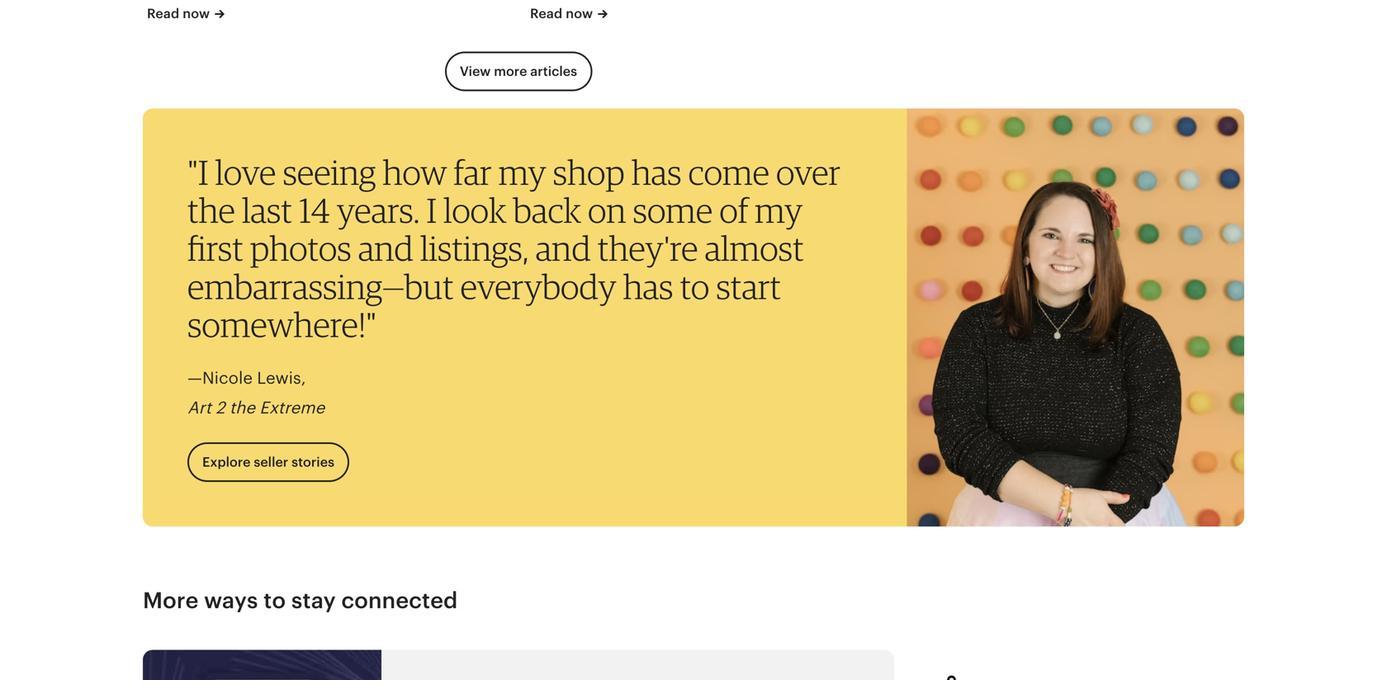Task type: locate. For each thing, give the bounding box(es) containing it.
and down shop
[[536, 228, 591, 269]]

1 horizontal spatial read now
[[530, 6, 593, 21]]

1 horizontal spatial read
[[530, 6, 563, 21]]

the inside "i love seeing how far my shop has come over the last 14 years. i look back on some of my first photos and listings, and they're almost embarrassing—but everybody has to start somewhere!"
[[188, 190, 235, 231]]

the left the 'last'
[[188, 190, 235, 231]]

photos
[[250, 228, 352, 269]]

"i
[[188, 151, 208, 193]]

more ways to stay connected
[[143, 588, 458, 614]]

2 read now from the left
[[530, 6, 593, 21]]

to left start
[[680, 266, 710, 307]]

1 horizontal spatial to
[[680, 266, 710, 307]]

read now
[[147, 6, 210, 21], [530, 6, 593, 21]]

to
[[680, 266, 710, 307], [264, 588, 286, 614]]

connected
[[342, 588, 458, 614]]

extreme
[[260, 399, 325, 418]]

0 vertical spatial the
[[188, 190, 235, 231]]

view more articles
[[460, 64, 577, 79]]

the right 2
[[229, 399, 255, 418]]

years.
[[337, 190, 420, 231]]

read
[[147, 6, 179, 21], [530, 6, 563, 21]]

seller
[[254, 455, 288, 470]]

the
[[188, 190, 235, 231], [229, 399, 255, 418]]

0 horizontal spatial now
[[183, 6, 210, 21]]

has right on
[[632, 151, 682, 193]]

now
[[183, 6, 210, 21], [566, 6, 593, 21]]

more
[[494, 64, 527, 79]]

2 read from the left
[[530, 6, 563, 21]]

over
[[776, 151, 841, 193]]

1 horizontal spatial and
[[536, 228, 591, 269]]

to left stay
[[264, 588, 286, 614]]

2 and from the left
[[536, 228, 591, 269]]

back
[[513, 190, 581, 231]]

0 horizontal spatial and
[[358, 228, 414, 269]]

has
[[632, 151, 682, 193], [623, 266, 674, 307]]

14
[[299, 190, 330, 231]]

0 vertical spatial to
[[680, 266, 710, 307]]

0 horizontal spatial read now link
[[147, 4, 225, 38]]

"i love seeing how far my shop has come over the last 14 years. i look back on some of my first photos and listings, and they're almost embarrassing—but everybody has to start somewhere!"
[[188, 151, 841, 345]]

read now link
[[147, 4, 225, 38], [530, 4, 608, 38]]

1 vertical spatial to
[[264, 588, 286, 614]]

shop
[[553, 151, 625, 193]]

my
[[499, 151, 546, 193], [755, 190, 803, 231]]

lewis,
[[257, 369, 306, 388]]

and
[[358, 228, 414, 269], [536, 228, 591, 269]]

ways
[[204, 588, 258, 614]]

1 horizontal spatial now
[[566, 6, 593, 21]]

last
[[242, 190, 292, 231]]

first
[[188, 228, 243, 269]]

0 horizontal spatial read
[[147, 6, 179, 21]]

and left i
[[358, 228, 414, 269]]

0 horizontal spatial my
[[499, 151, 546, 193]]

my right of
[[755, 190, 803, 231]]

art 2 the extreme link
[[188, 399, 325, 418]]

2 now from the left
[[566, 6, 593, 21]]

1 vertical spatial has
[[623, 266, 674, 307]]

—nicole lewis,
[[188, 369, 306, 388]]

my right far
[[499, 151, 546, 193]]

0 horizontal spatial read now
[[147, 6, 210, 21]]

has down "some"
[[623, 266, 674, 307]]

0 horizontal spatial to
[[264, 588, 286, 614]]

of
[[720, 190, 749, 231]]

1 horizontal spatial read now link
[[530, 4, 608, 38]]

view more articles button
[[445, 51, 592, 91]]



Task type: vqa. For each thing, say whether or not it's contained in the screenshot.
middle the make
no



Task type: describe. For each thing, give the bounding box(es) containing it.
on
[[588, 190, 626, 231]]

embarrassing—but
[[188, 266, 454, 307]]

explore
[[202, 455, 251, 470]]

stories
[[292, 455, 335, 470]]

seeing
[[283, 151, 376, 193]]

some
[[633, 190, 713, 231]]

everybody
[[461, 266, 617, 307]]

they're
[[598, 228, 698, 269]]

somewhere!"
[[188, 304, 377, 345]]

start
[[716, 266, 781, 307]]

look
[[444, 190, 507, 231]]

1 vertical spatial the
[[229, 399, 255, 418]]

listings,
[[420, 228, 529, 269]]

far
[[454, 151, 492, 193]]

love
[[215, 151, 276, 193]]

to inside "i love seeing how far my shop has come over the last 14 years. i look back on some of my first photos and listings, and they're almost embarrassing—but everybody has to start somewhere!"
[[680, 266, 710, 307]]

how
[[383, 151, 447, 193]]

2
[[216, 399, 225, 418]]

1 horizontal spatial my
[[755, 190, 803, 231]]

—nicole
[[188, 369, 253, 388]]

view
[[460, 64, 491, 79]]

come
[[689, 151, 770, 193]]

more
[[143, 588, 199, 614]]

articles
[[531, 64, 577, 79]]

i
[[427, 190, 437, 231]]

explore seller stories
[[202, 455, 335, 470]]

explore seller stories button
[[188, 443, 349, 483]]

almost
[[705, 228, 804, 269]]

1 and from the left
[[358, 228, 414, 269]]

art 2 the extreme
[[188, 399, 325, 418]]

1 read now link from the left
[[147, 4, 225, 38]]

stay
[[291, 588, 336, 614]]

art
[[188, 399, 211, 418]]

1 read now from the left
[[147, 6, 210, 21]]

1 read from the left
[[147, 6, 179, 21]]

1 now from the left
[[183, 6, 210, 21]]

2 read now link from the left
[[530, 4, 608, 38]]

0 vertical spatial has
[[632, 151, 682, 193]]



